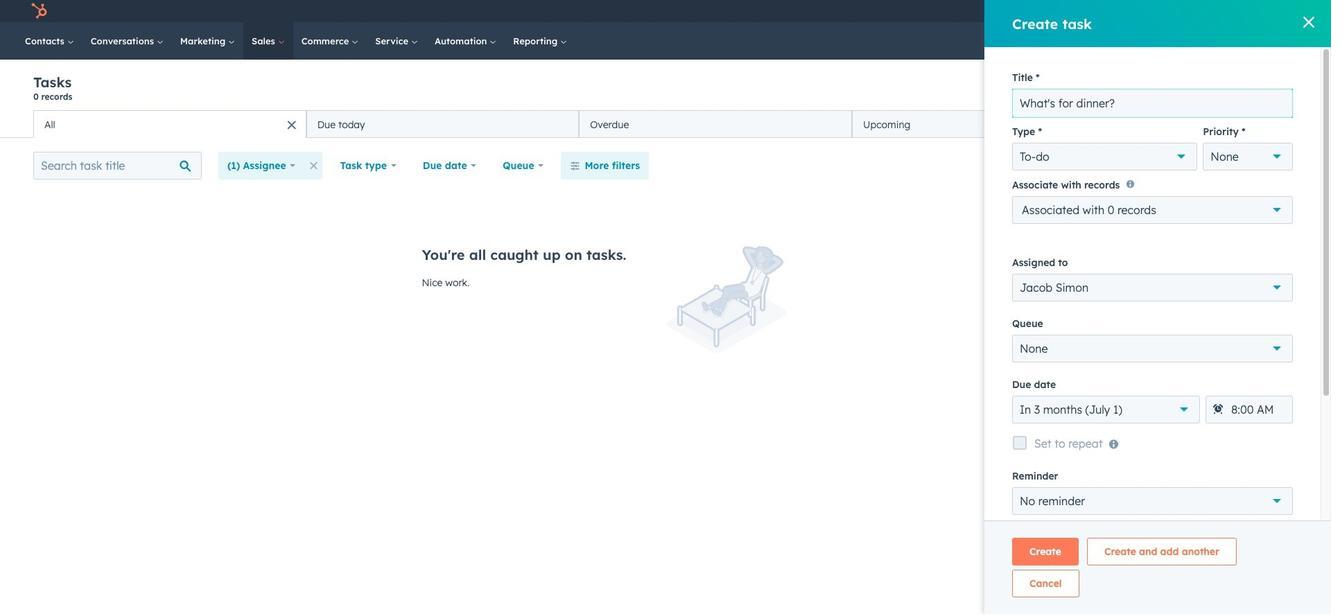 Task type: locate. For each thing, give the bounding box(es) containing it.
None text field
[[1012, 89, 1293, 118]]

banner
[[33, 73, 1298, 110]]

HH:MM text field
[[1206, 396, 1293, 424]]

Search HubSpot search field
[[1136, 29, 1283, 53]]

Search task title search field
[[33, 152, 202, 180]]

menu
[[1026, 0, 1315, 22]]

jacob simon image
[[1232, 5, 1244, 17]]

tab list
[[33, 110, 1125, 138]]



Task type: describe. For each thing, give the bounding box(es) containing it.
close image
[[1303, 17, 1315, 28]]

marketplaces image
[[1127, 6, 1140, 19]]



Task type: vqa. For each thing, say whether or not it's contained in the screenshot.
Marketplaces image
yes



